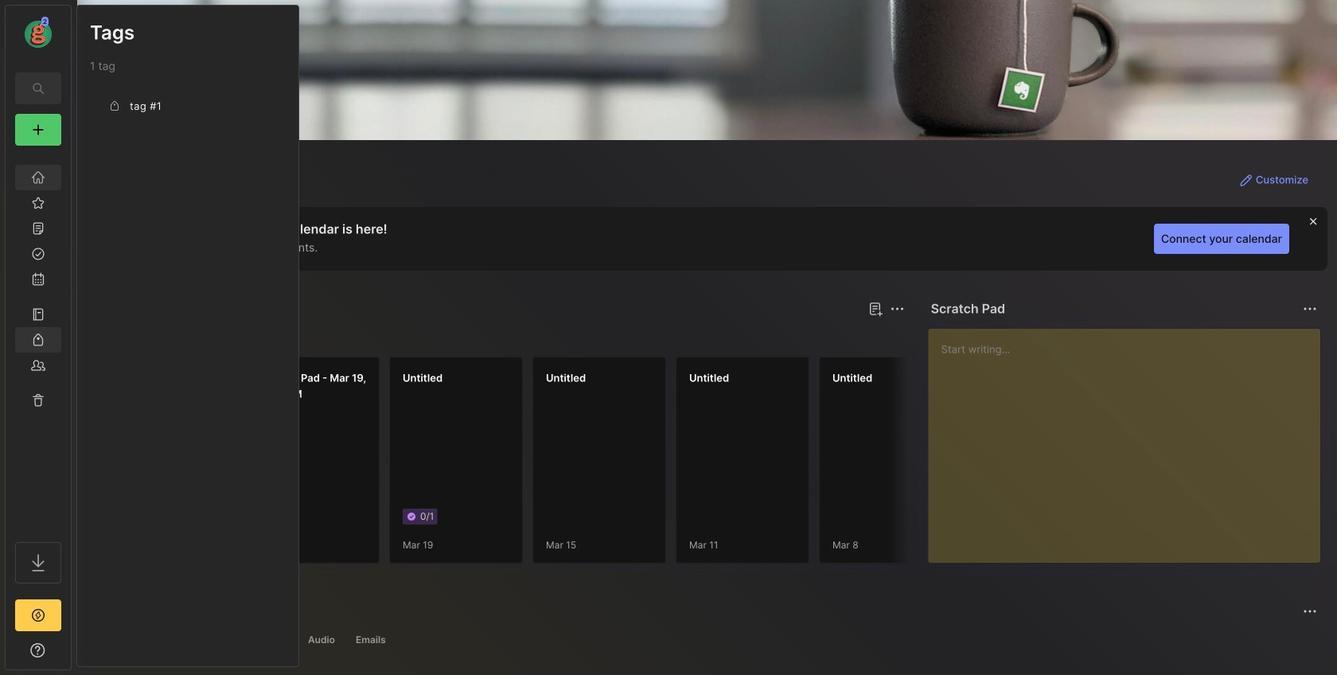 Task type: locate. For each thing, give the bounding box(es) containing it.
tree
[[6, 155, 71, 528]]

Account field
[[6, 15, 71, 50]]

edit search image
[[29, 79, 48, 98]]

row group
[[103, 357, 1337, 573]]

home image
[[30, 170, 46, 185]]

tab
[[159, 328, 223, 347], [227, 630, 295, 650], [301, 630, 342, 650], [349, 630, 393, 650]]

upgrade image
[[29, 606, 48, 625]]

tab list
[[106, 630, 1315, 650]]



Task type: vqa. For each thing, say whether or not it's contained in the screenshot.
left Schultz
no



Task type: describe. For each thing, give the bounding box(es) containing it.
main element
[[0, 0, 76, 675]]

WHAT'S NEW field
[[6, 638, 71, 663]]

click to expand image
[[70, 646, 82, 665]]

tree inside main 'element'
[[6, 155, 71, 528]]

Start writing… text field
[[941, 329, 1320, 550]]



